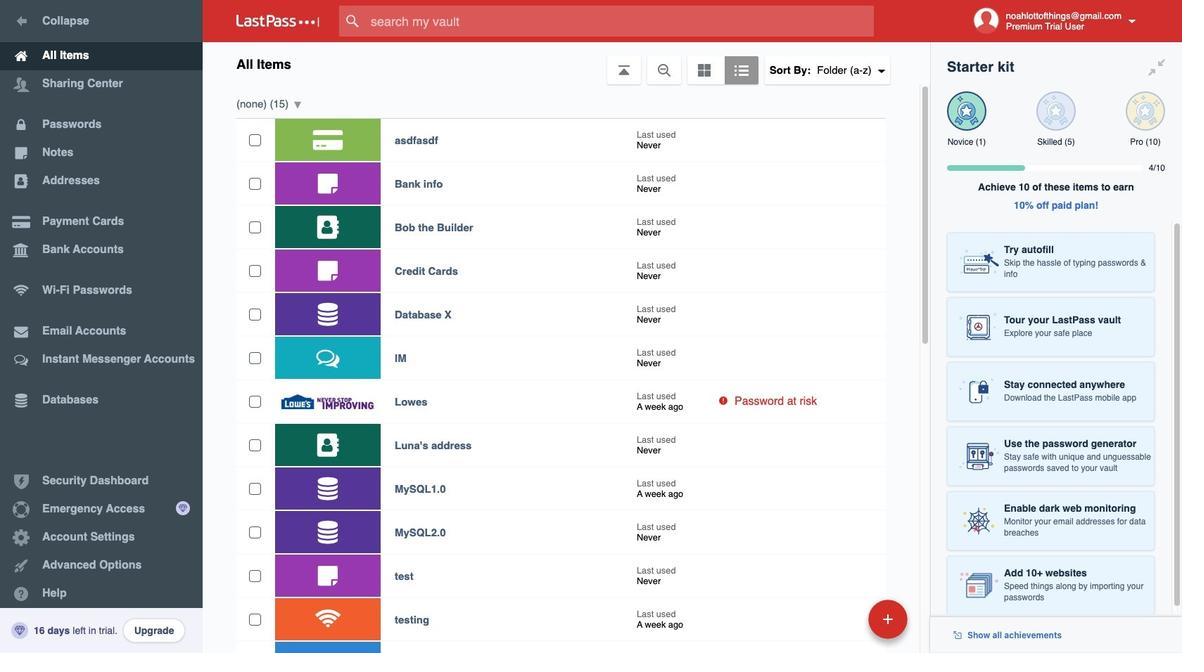 Task type: vqa. For each thing, say whether or not it's contained in the screenshot.
NEW ITEM navigation
yes



Task type: locate. For each thing, give the bounding box(es) containing it.
new item navigation
[[772, 596, 916, 654]]

new item element
[[772, 600, 913, 640]]



Task type: describe. For each thing, give the bounding box(es) containing it.
Search search field
[[339, 6, 902, 37]]

main navigation navigation
[[0, 0, 203, 654]]

lastpass image
[[236, 15, 320, 27]]

search my vault text field
[[339, 6, 902, 37]]

vault options navigation
[[203, 42, 930, 84]]



